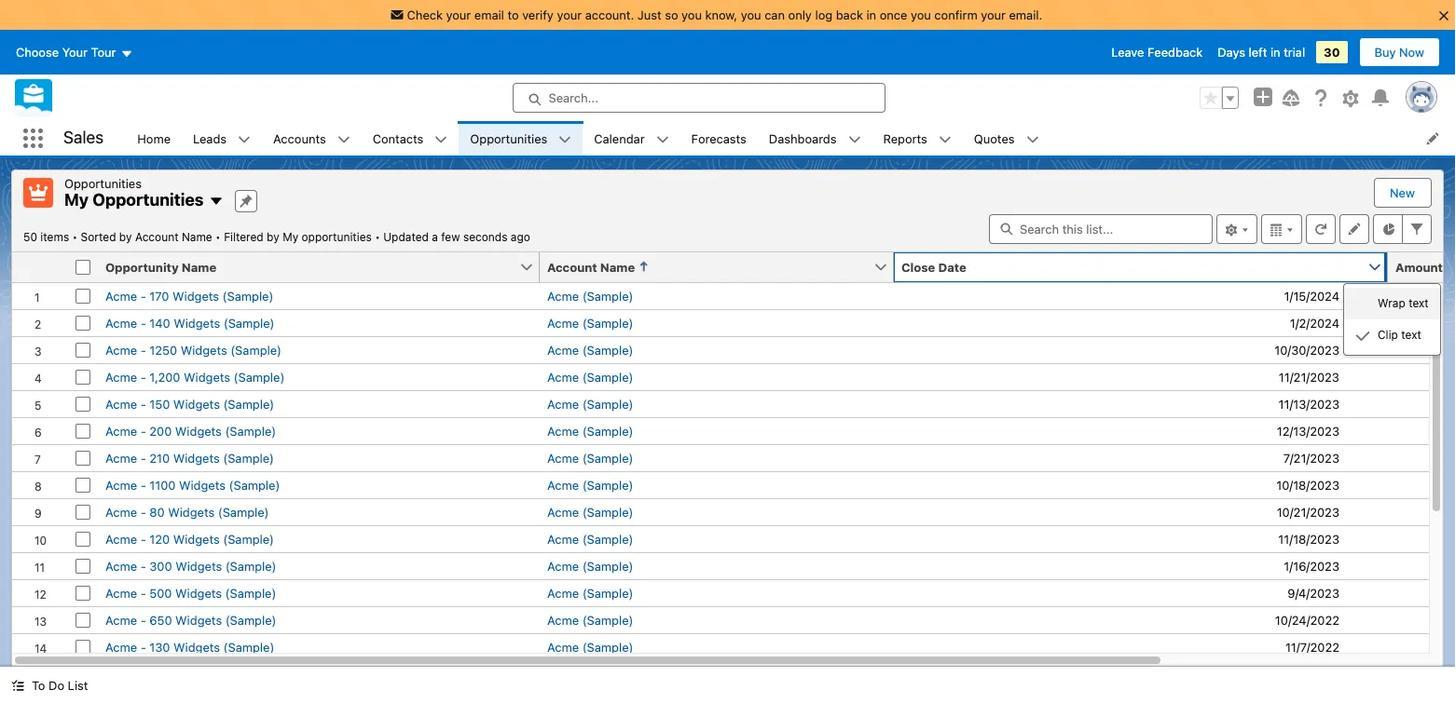 Task type: locate. For each thing, give the bounding box(es) containing it.
- left 200
[[140, 424, 146, 439]]

1 • from the left
[[72, 230, 78, 244]]

your right verify
[[557, 7, 582, 22]]

acme for acme - 1250 widgets (sample) acme (sample) link
[[547, 343, 579, 357]]

can
[[765, 7, 785, 22]]

130
[[149, 640, 170, 655]]

to
[[32, 679, 45, 694]]

200
[[149, 424, 172, 439]]

1 horizontal spatial your
[[557, 7, 582, 22]]

forecasts
[[691, 131, 746, 146]]

opportunities link
[[459, 121, 559, 156]]

opportunities inside 'list item'
[[470, 131, 547, 146]]

1 acme (sample) link from the top
[[547, 288, 633, 303]]

text default image
[[337, 133, 350, 146], [435, 133, 448, 146], [559, 133, 572, 146], [656, 133, 669, 146], [938, 133, 952, 146], [1026, 133, 1039, 146], [209, 194, 224, 209], [1355, 329, 1370, 344]]

1 horizontal spatial by
[[267, 230, 279, 244]]

0 horizontal spatial account
[[135, 230, 179, 244]]

widgets for 300
[[175, 559, 222, 574]]

opportunities
[[470, 131, 547, 146], [64, 176, 142, 191], [93, 190, 204, 210]]

widgets for 170
[[173, 288, 219, 303]]

leave feedback
[[1111, 45, 1203, 60]]

text default image left the clip
[[1355, 329, 1370, 344]]

3 acme (sample) from the top
[[547, 343, 633, 357]]

80
[[149, 505, 165, 520]]

home
[[137, 131, 171, 146]]

2 horizontal spatial you
[[911, 7, 931, 22]]

text default image for opportunities
[[559, 133, 572, 146]]

- left 300
[[140, 559, 146, 574]]

- for 210
[[140, 451, 146, 466]]

widgets up acme - 140 widgets (sample)
[[173, 288, 219, 303]]

name for account
[[600, 260, 635, 275]]

by
[[119, 230, 132, 244], [267, 230, 279, 244]]

leads link
[[182, 121, 238, 156]]

9 - from the top
[[140, 505, 146, 520]]

7 acme (sample) from the top
[[547, 451, 633, 466]]

• right items
[[72, 230, 78, 244]]

acme (sample) for acme - 1250 widgets (sample)
[[547, 343, 633, 357]]

7/21/2023
[[1283, 451, 1339, 466]]

3 acme (sample) link from the top
[[547, 343, 633, 357]]

text default image up my opportunities status
[[209, 194, 224, 209]]

text default image inside the opportunities 'list item'
[[559, 133, 572, 146]]

acme - 300 widgets (sample)
[[105, 559, 276, 574]]

50
[[23, 230, 37, 244]]

widgets for 140
[[174, 316, 220, 330]]

acme - 200 widgets (sample) link
[[105, 424, 276, 439]]

- left 1100
[[140, 478, 146, 493]]

8 acme (sample) from the top
[[547, 478, 633, 493]]

acme (sample) for acme - 80 widgets (sample)
[[547, 505, 633, 520]]

my up opportunity name button
[[283, 230, 298, 244]]

widgets for 200
[[175, 424, 222, 439]]

11 acme (sample) from the top
[[547, 559, 633, 574]]

text right the clip
[[1401, 328, 1421, 342]]

0 horizontal spatial by
[[119, 230, 132, 244]]

5 - from the top
[[140, 397, 146, 412]]

- left 150
[[140, 397, 146, 412]]

4 - from the top
[[140, 370, 146, 385]]

12 acme (sample) link from the top
[[547, 586, 633, 601]]

updated
[[383, 230, 429, 244]]

13 acme (sample) link from the top
[[547, 613, 633, 628]]

check
[[407, 7, 443, 22]]

group
[[1200, 87, 1239, 109]]

10 acme (sample) from the top
[[547, 532, 633, 547]]

- for 1,200
[[140, 370, 146, 385]]

210
[[149, 451, 170, 466]]

150
[[149, 397, 170, 412]]

- left 120
[[140, 532, 146, 547]]

text default image
[[238, 133, 251, 146], [848, 133, 861, 146], [11, 680, 24, 693]]

2 acme (sample) from the top
[[547, 316, 633, 330]]

acme
[[105, 288, 137, 303], [547, 288, 579, 303], [105, 316, 137, 330], [547, 316, 579, 330], [105, 343, 137, 357], [547, 343, 579, 357], [105, 370, 137, 385], [547, 370, 579, 385], [105, 397, 137, 412], [547, 397, 579, 412], [105, 424, 137, 439], [547, 424, 579, 439], [105, 451, 137, 466], [547, 451, 579, 466], [105, 478, 137, 493], [547, 478, 579, 493], [105, 505, 137, 520], [547, 505, 579, 520], [105, 532, 137, 547], [547, 532, 579, 547], [105, 559, 137, 574], [547, 559, 579, 574], [105, 586, 137, 601], [547, 586, 579, 601], [105, 613, 137, 628], [547, 613, 579, 628], [105, 640, 137, 655], [547, 640, 579, 655]]

widgets for 500
[[175, 586, 222, 601]]

acme for acme (sample) link related to acme - 150 widgets (sample)
[[547, 397, 579, 412]]

widgets down acme - 650 widgets (sample) link
[[173, 640, 220, 655]]

by right filtered
[[267, 230, 279, 244]]

opportunity name button
[[98, 252, 519, 282]]

name inside the account name button
[[600, 260, 635, 275]]

text default image for quotes
[[1026, 133, 1039, 146]]

leads
[[193, 131, 227, 146]]

widgets for 1,200
[[184, 370, 230, 385]]

text default image left reports link
[[848, 133, 861, 146]]

list containing home
[[126, 121, 1455, 156]]

acme - 210 widgets (sample)
[[105, 451, 274, 466]]

name for opportunity
[[182, 260, 216, 275]]

0 horizontal spatial text default image
[[11, 680, 24, 693]]

acme (sample) for acme - 1,200 widgets (sample)
[[547, 370, 633, 385]]

days left in trial
[[1218, 45, 1305, 60]]

widgets up acme - 300 widgets (sample) link
[[173, 532, 220, 547]]

9/4/2023
[[1288, 586, 1339, 601]]

text default image inside dashboards list item
[[848, 133, 861, 146]]

acme - 1250 widgets (sample) link
[[105, 343, 282, 357]]

text default image for calendar
[[656, 133, 669, 146]]

acme for acme (sample) link corresponding to acme - 500 widgets (sample)
[[547, 586, 579, 601]]

reports
[[883, 131, 927, 146]]

acme - 1100 widgets (sample) link
[[105, 478, 280, 493]]

acme (sample) link for acme - 300 widgets (sample)
[[547, 559, 633, 574]]

4 acme (sample) from the top
[[547, 370, 633, 385]]

widgets
[[173, 288, 219, 303], [174, 316, 220, 330], [181, 343, 227, 357], [184, 370, 230, 385], [173, 397, 220, 412], [175, 424, 222, 439], [173, 451, 220, 466], [179, 478, 226, 493], [168, 505, 215, 520], [173, 532, 220, 547], [175, 559, 222, 574], [175, 586, 222, 601], [175, 613, 222, 628], [173, 640, 220, 655]]

0 horizontal spatial my
[[64, 190, 89, 210]]

quotes link
[[963, 121, 1026, 156]]

- left 650
[[140, 613, 146, 628]]

widgets down acme - 300 widgets (sample) link
[[175, 586, 222, 601]]

- for 80
[[140, 505, 146, 520]]

acme (sample) for acme - 1100 widgets (sample)
[[547, 478, 633, 493]]

widgets down acme - 1250 widgets (sample)
[[184, 370, 230, 385]]

- for 130
[[140, 640, 146, 655]]

choose your tour button
[[15, 37, 134, 67]]

your left email
[[446, 7, 471, 22]]

0 vertical spatial account
[[135, 230, 179, 244]]

widgets for 1250
[[181, 343, 227, 357]]

2 horizontal spatial text default image
[[848, 133, 861, 146]]

you left the can in the right top of the page
[[741, 7, 761, 22]]

2 horizontal spatial •
[[375, 230, 380, 244]]

amount element
[[1388, 252, 1455, 283]]

in right back
[[866, 7, 876, 22]]

1 horizontal spatial you
[[741, 7, 761, 22]]

acme for acme (sample) link associated with acme - 210 widgets (sample)
[[547, 451, 579, 466]]

1 - from the top
[[140, 288, 146, 303]]

text default image for reports
[[938, 133, 952, 146]]

2 - from the top
[[140, 316, 146, 330]]

acme - 1100 widgets (sample)
[[105, 478, 280, 493]]

acme - 130 widgets (sample)
[[105, 640, 274, 655]]

text right wrap
[[1409, 296, 1429, 310]]

- left 1250
[[140, 343, 146, 357]]

menu containing wrap text
[[1344, 288, 1440, 351]]

new
[[1390, 185, 1415, 200]]

1 horizontal spatial my
[[283, 230, 298, 244]]

11 acme (sample) link from the top
[[547, 559, 633, 574]]

text default image right contacts
[[435, 133, 448, 146]]

wrap
[[1378, 296, 1405, 310]]

acme - 80 widgets (sample)
[[105, 505, 269, 520]]

12/13/2023
[[1277, 424, 1339, 439]]

in right left
[[1270, 45, 1280, 60]]

• left filtered
[[215, 230, 221, 244]]

acme for acme - 140 widgets (sample) link
[[105, 316, 137, 330]]

14 - from the top
[[140, 640, 146, 655]]

text default image for leads
[[238, 133, 251, 146]]

widgets down acme - 150 widgets (sample)
[[175, 424, 222, 439]]

reports link
[[872, 121, 938, 156]]

widgets up acme - 500 widgets (sample)
[[175, 559, 222, 574]]

acme - 150 widgets (sample) link
[[105, 397, 274, 412]]

• left the updated
[[375, 230, 380, 244]]

8 acme (sample) link from the top
[[547, 478, 633, 493]]

few
[[441, 230, 460, 244]]

acme for acme (sample) link corresponding to acme - 170 widgets (sample)
[[547, 288, 579, 303]]

5 acme (sample) from the top
[[547, 397, 633, 412]]

- for 300
[[140, 559, 146, 574]]

you right so
[[681, 7, 702, 22]]

text default image inside accounts list item
[[337, 133, 350, 146]]

acme (sample) for acme - 150 widgets (sample)
[[547, 397, 633, 412]]

1 acme (sample) from the top
[[547, 288, 633, 303]]

text default image down search...
[[559, 133, 572, 146]]

acme (sample) for acme - 210 widgets (sample)
[[547, 451, 633, 466]]

ago
[[511, 230, 530, 244]]

1 horizontal spatial text default image
[[238, 133, 251, 146]]

menu
[[1344, 288, 1440, 351]]

acme (sample) for acme - 650 widgets (sample)
[[547, 613, 633, 628]]

you right once
[[911, 7, 931, 22]]

opportunity
[[105, 260, 179, 275]]

- left 170
[[140, 288, 146, 303]]

1 horizontal spatial in
[[1270, 45, 1280, 60]]

7 - from the top
[[140, 451, 146, 466]]

1,200
[[149, 370, 180, 385]]

6 acme (sample) link from the top
[[547, 424, 633, 439]]

text default image inside the reports list item
[[938, 133, 952, 146]]

14 acme (sample) link from the top
[[547, 640, 633, 655]]

2 by from the left
[[267, 230, 279, 244]]

widgets up acme - 1,200 widgets (sample) at bottom left
[[181, 343, 227, 357]]

text default image right quotes
[[1026, 133, 1039, 146]]

acme for acme (sample) link associated with acme - 650 widgets (sample)
[[547, 613, 579, 628]]

cell
[[68, 252, 98, 283]]

1 vertical spatial in
[[1270, 45, 1280, 60]]

acme for acme (sample) link corresponding to acme - 1,200 widgets (sample)
[[547, 370, 579, 385]]

11 - from the top
[[140, 559, 146, 574]]

acme for acme - 1,200 widgets (sample) link
[[105, 370, 137, 385]]

acme for sixth acme (sample) link
[[547, 424, 579, 439]]

text default image inside quotes list item
[[1026, 133, 1039, 146]]

name
[[182, 230, 212, 244], [182, 260, 216, 275], [600, 260, 635, 275]]

14 acme (sample) from the top
[[547, 640, 633, 655]]

13 - from the top
[[140, 613, 146, 628]]

acme (sample) link for acme - 170 widgets (sample)
[[547, 288, 633, 303]]

9 acme (sample) from the top
[[547, 505, 633, 520]]

10 acme (sample) link from the top
[[547, 532, 633, 547]]

None search field
[[989, 214, 1213, 244]]

seconds
[[463, 230, 508, 244]]

- left 130
[[140, 640, 146, 655]]

just
[[637, 7, 661, 22]]

acme (sample) link for acme - 150 widgets (sample)
[[547, 397, 633, 412]]

acme (sample) link for acme - 1250 widgets (sample)
[[547, 343, 633, 357]]

3 - from the top
[[140, 343, 146, 357]]

item number element
[[12, 252, 68, 283]]

- left 80 in the left bottom of the page
[[140, 505, 146, 520]]

-
[[140, 288, 146, 303], [140, 316, 146, 330], [140, 343, 146, 357], [140, 370, 146, 385], [140, 397, 146, 412], [140, 424, 146, 439], [140, 451, 146, 466], [140, 478, 146, 493], [140, 505, 146, 520], [140, 532, 146, 547], [140, 559, 146, 574], [140, 586, 146, 601], [140, 613, 146, 628], [140, 640, 146, 655]]

- for 150
[[140, 397, 146, 412]]

10/21/2023
[[1277, 505, 1339, 520]]

text default image right leads
[[238, 133, 251, 146]]

text default image right reports
[[938, 133, 952, 146]]

5 acme (sample) link from the top
[[547, 397, 633, 412]]

buy now button
[[1359, 37, 1440, 67]]

acme (sample) link for acme - 140 widgets (sample)
[[547, 316, 633, 330]]

2 horizontal spatial your
[[981, 7, 1006, 22]]

widgets down the acme - 210 widgets (sample)
[[179, 478, 226, 493]]

10 - from the top
[[140, 532, 146, 547]]

2 acme (sample) link from the top
[[547, 316, 633, 330]]

sorted
[[81, 230, 116, 244]]

12 - from the top
[[140, 586, 146, 601]]

12 acme (sample) from the top
[[547, 586, 633, 601]]

your left email.
[[981, 7, 1006, 22]]

1 horizontal spatial •
[[215, 230, 221, 244]]

1 horizontal spatial account
[[547, 260, 597, 275]]

0 horizontal spatial •
[[72, 230, 78, 244]]

6 - from the top
[[140, 424, 146, 439]]

10/30/2023
[[1274, 343, 1339, 357]]

name inside opportunity name button
[[182, 260, 216, 275]]

item number image
[[12, 252, 68, 282]]

acme (sample) link for acme - 650 widgets (sample)
[[547, 613, 633, 628]]

170
[[149, 288, 169, 303]]

acme for acme (sample) link corresponding to acme - 80 widgets (sample)
[[547, 505, 579, 520]]

by right sorted
[[119, 230, 132, 244]]

widgets down acme - 500 widgets (sample)
[[175, 613, 222, 628]]

acme - 1250 widgets (sample)
[[105, 343, 282, 357]]

- left 140
[[140, 316, 146, 330]]

9 acme (sample) link from the top
[[547, 505, 633, 520]]

once
[[880, 7, 907, 22]]

text default image inside to do list button
[[11, 680, 24, 693]]

do
[[49, 679, 64, 694]]

text default image inside calendar list item
[[656, 133, 669, 146]]

0 vertical spatial text
[[1409, 296, 1429, 310]]

text default image left to
[[11, 680, 24, 693]]

list
[[126, 121, 1455, 156]]

4 acme (sample) link from the top
[[547, 370, 633, 385]]

7 acme (sample) link from the top
[[547, 451, 633, 466]]

- for 500
[[140, 586, 146, 601]]

widgets up acme - 1100 widgets (sample) link
[[173, 451, 220, 466]]

50 items • sorted by account name • filtered by my opportunities • updated a few seconds ago
[[23, 230, 530, 244]]

acme - 170 widgets (sample) link
[[105, 288, 273, 303]]

- for 140
[[140, 316, 146, 330]]

text default image inside leads list item
[[238, 133, 251, 146]]

6 acme (sample) from the top
[[547, 424, 633, 439]]

acme - 1,200 widgets (sample)
[[105, 370, 285, 385]]

1 vertical spatial my
[[283, 230, 298, 244]]

wrap text link
[[1344, 288, 1440, 320]]

text default image inside contacts list item
[[435, 133, 448, 146]]

2 you from the left
[[741, 7, 761, 22]]

widgets down the acme - 1100 widgets (sample)
[[168, 505, 215, 520]]

text default image right calendar
[[656, 133, 669, 146]]

8 - from the top
[[140, 478, 146, 493]]

text default image for contacts
[[435, 133, 448, 146]]

10/18/2023
[[1276, 478, 1339, 493]]

acme for 'acme - 200 widgets (sample)' link
[[105, 424, 137, 439]]

wrap text
[[1378, 296, 1429, 310]]

acme for acme - 300 widgets (sample) link
[[105, 559, 137, 574]]

13 acme (sample) from the top
[[547, 613, 633, 628]]

1100
[[149, 478, 176, 493]]

- left 210
[[140, 451, 146, 466]]

0 horizontal spatial in
[[866, 7, 876, 22]]

acme for the acme - 500 widgets (sample) link
[[105, 586, 137, 601]]

0 horizontal spatial your
[[446, 7, 471, 22]]

widgets down acme - 1,200 widgets (sample) at bottom left
[[173, 397, 220, 412]]

acme for acme - 650 widgets (sample) link
[[105, 613, 137, 628]]

reports list item
[[872, 121, 963, 156]]

widgets up acme - 1250 widgets (sample) link
[[174, 316, 220, 330]]

- left 500
[[140, 586, 146, 601]]

1 vertical spatial account
[[547, 260, 597, 275]]

acme for acme (sample) link related to acme - 1100 widgets (sample)
[[547, 478, 579, 493]]

acme (sample) link
[[547, 288, 633, 303], [547, 316, 633, 330], [547, 343, 633, 357], [547, 370, 633, 385], [547, 397, 633, 412], [547, 424, 633, 439], [547, 451, 633, 466], [547, 478, 633, 493], [547, 505, 633, 520], [547, 532, 633, 547], [547, 559, 633, 574], [547, 586, 633, 601], [547, 613, 633, 628], [547, 640, 633, 655]]

1/16/2023
[[1284, 559, 1339, 574]]

your
[[62, 45, 88, 60]]

log
[[815, 7, 833, 22]]

my up items
[[64, 190, 89, 210]]

acme (sample)
[[547, 288, 633, 303], [547, 316, 633, 330], [547, 343, 633, 357], [547, 370, 633, 385], [547, 397, 633, 412], [547, 424, 633, 439], [547, 451, 633, 466], [547, 478, 633, 493], [547, 505, 633, 520], [547, 532, 633, 547], [547, 559, 633, 574], [547, 586, 633, 601], [547, 613, 633, 628], [547, 640, 633, 655]]

- left 1,200
[[140, 370, 146, 385]]

acme (sample) for acme - 120 widgets (sample)
[[547, 532, 633, 547]]

acme (sample) for acme - 500 widgets (sample)
[[547, 586, 633, 601]]

close
[[901, 260, 935, 275]]

0 horizontal spatial you
[[681, 7, 702, 22]]

text default image right accounts
[[337, 133, 350, 146]]

1 by from the left
[[119, 230, 132, 244]]

1 vertical spatial text
[[1401, 328, 1421, 342]]

(sample)
[[222, 288, 273, 303], [582, 288, 633, 303], [224, 316, 275, 330], [582, 316, 633, 330], [230, 343, 282, 357], [582, 343, 633, 357], [234, 370, 285, 385], [582, 370, 633, 385], [223, 397, 274, 412], [582, 397, 633, 412], [225, 424, 276, 439], [582, 424, 633, 439], [223, 451, 274, 466], [582, 451, 633, 466], [229, 478, 280, 493], [582, 478, 633, 493], [218, 505, 269, 520], [582, 505, 633, 520], [223, 532, 274, 547], [582, 532, 633, 547], [225, 559, 276, 574], [582, 559, 633, 574], [225, 586, 276, 601], [582, 586, 633, 601], [225, 613, 276, 628], [582, 613, 633, 628], [223, 640, 274, 655], [582, 640, 633, 655]]



Task type: describe. For each thing, give the bounding box(es) containing it.
2 your from the left
[[557, 7, 582, 22]]

1 your from the left
[[446, 7, 471, 22]]

11/13/2023
[[1278, 397, 1339, 412]]

acme (sample) link for acme - 80 widgets (sample)
[[547, 505, 633, 520]]

acme - 300 widgets (sample) link
[[105, 559, 276, 574]]

acme for acme (sample) link associated with acme - 300 widgets (sample)
[[547, 559, 579, 574]]

clip
[[1378, 328, 1398, 342]]

acme (sample) for acme - 170 widgets (sample)
[[547, 288, 633, 303]]

text for clip text
[[1401, 328, 1421, 342]]

3 • from the left
[[375, 230, 380, 244]]

so
[[665, 7, 678, 22]]

1/2/2024
[[1290, 316, 1339, 330]]

text default image inside clip text link
[[1355, 329, 1370, 344]]

my opportunities status
[[23, 230, 383, 244]]

text default image for accounts
[[337, 133, 350, 146]]

widgets for 80
[[168, 505, 215, 520]]

acme (sample) link for acme - 500 widgets (sample)
[[547, 586, 633, 601]]

acme for acme - 1250 widgets (sample) link
[[105, 343, 137, 357]]

accounts list item
[[262, 121, 361, 156]]

leads list item
[[182, 121, 262, 156]]

text for wrap text
[[1409, 296, 1429, 310]]

acme for acme - 150 widgets (sample) link
[[105, 397, 137, 412]]

0 vertical spatial my
[[64, 190, 89, 210]]

forecasts link
[[680, 121, 758, 156]]

acme for 'acme - 170 widgets (sample)' link
[[105, 288, 137, 303]]

my opportunities|opportunities|list view element
[[11, 170, 1455, 705]]

days
[[1218, 45, 1245, 60]]

only
[[788, 7, 812, 22]]

acme (sample) for acme - 300 widgets (sample)
[[547, 559, 633, 574]]

widgets for 650
[[175, 613, 222, 628]]

acme - 650 widgets (sample) link
[[105, 613, 276, 628]]

opportunity name element
[[98, 252, 551, 283]]

contacts
[[373, 131, 424, 146]]

Search My Opportunities list view. search field
[[989, 214, 1213, 244]]

- for 1100
[[140, 478, 146, 493]]

120
[[149, 532, 170, 547]]

calendar list item
[[583, 121, 680, 156]]

140
[[149, 316, 170, 330]]

acme for acme - 1100 widgets (sample) link
[[105, 478, 137, 493]]

500
[[149, 586, 172, 601]]

home link
[[126, 121, 182, 156]]

acme - 200 widgets (sample)
[[105, 424, 276, 439]]

acme (sample) link for acme - 120 widgets (sample)
[[547, 532, 633, 547]]

3 you from the left
[[911, 7, 931, 22]]

widgets for 130
[[173, 640, 220, 655]]

clip text link
[[1344, 320, 1440, 351]]

to do list button
[[0, 667, 99, 705]]

new button
[[1375, 179, 1430, 207]]

search...
[[549, 90, 598, 105]]

30
[[1324, 45, 1340, 60]]

quotes list item
[[963, 121, 1050, 156]]

acme for acme - 80 widgets (sample) link
[[105, 505, 137, 520]]

dashboards link
[[758, 121, 848, 156]]

acme - 140 widgets (sample) link
[[105, 316, 275, 330]]

acme for acme (sample) link related to acme - 140 widgets (sample)
[[547, 316, 579, 330]]

a
[[432, 230, 438, 244]]

now
[[1399, 45, 1424, 60]]

acme - 210 widgets (sample) link
[[105, 451, 274, 466]]

acme - 80 widgets (sample) link
[[105, 505, 269, 520]]

buy now
[[1374, 45, 1424, 60]]

acme for acme - 120 widgets (sample)'s acme (sample) link
[[547, 532, 579, 547]]

quotes
[[974, 131, 1015, 146]]

to
[[507, 7, 519, 22]]

acme (sample) for acme - 140 widgets (sample)
[[547, 316, 633, 330]]

acme - 1,200 widgets (sample) link
[[105, 370, 285, 385]]

acme for acme - 210 widgets (sample) link
[[105, 451, 137, 466]]

accounts
[[273, 131, 326, 146]]

menu inside close date element
[[1344, 288, 1440, 351]]

filtered
[[224, 230, 264, 244]]

- for 650
[[140, 613, 146, 628]]

- for 1250
[[140, 343, 146, 357]]

650
[[149, 613, 172, 628]]

trial
[[1284, 45, 1305, 60]]

acme - 140 widgets (sample)
[[105, 316, 275, 330]]

account name element
[[540, 252, 905, 283]]

search... button
[[512, 83, 885, 113]]

widgets for 120
[[173, 532, 220, 547]]

acme for 14th acme (sample) link from the top
[[547, 640, 579, 655]]

buy
[[1374, 45, 1396, 60]]

contacts list item
[[361, 121, 459, 156]]

1/15/2024
[[1284, 288, 1339, 303]]

11/21/2023
[[1279, 370, 1339, 385]]

3 your from the left
[[981, 7, 1006, 22]]

widgets for 210
[[173, 451, 220, 466]]

11/18/2023
[[1278, 532, 1339, 547]]

none search field inside my opportunities|opportunities|list view 'element'
[[989, 214, 1213, 244]]

1 you from the left
[[681, 7, 702, 22]]

opportunities
[[302, 230, 372, 244]]

check your email to verify your account. just so you know, you can only log back in once you confirm your email.
[[407, 7, 1042, 22]]

dashboards
[[769, 131, 837, 146]]

my opportunities grid
[[12, 252, 1455, 705]]

widgets for 150
[[173, 397, 220, 412]]

close date button
[[894, 252, 1367, 282]]

feedback
[[1148, 45, 1203, 60]]

acme - 120 widgets (sample)
[[105, 532, 274, 547]]

account inside the account name button
[[547, 260, 597, 275]]

dashboards list item
[[758, 121, 872, 156]]

acme (sample) link for acme - 210 widgets (sample)
[[547, 451, 633, 466]]

acme (sample) link for acme - 1100 widgets (sample)
[[547, 478, 633, 493]]

acme - 130 widgets (sample) link
[[105, 640, 274, 655]]

- for 200
[[140, 424, 146, 439]]

choose
[[16, 45, 59, 60]]

know,
[[705, 7, 738, 22]]

acme - 500 widgets (sample) link
[[105, 586, 276, 601]]

clip text
[[1378, 328, 1421, 342]]

acme (sample) link for acme - 1,200 widgets (sample)
[[547, 370, 633, 385]]

left
[[1249, 45, 1267, 60]]

my opportunities
[[64, 190, 204, 210]]

close date element
[[894, 252, 1441, 356]]

items
[[40, 230, 69, 244]]

- for 170
[[140, 288, 146, 303]]

acme - 170 widgets (sample)
[[105, 288, 273, 303]]

cell inside my opportunities grid
[[68, 252, 98, 283]]

acme - 650 widgets (sample)
[[105, 613, 276, 628]]

- for 120
[[140, 532, 146, 547]]

300
[[149, 559, 172, 574]]

account name
[[547, 260, 635, 275]]

amount button
[[1388, 252, 1455, 282]]

close date
[[901, 260, 966, 275]]

opportunities list item
[[459, 121, 583, 156]]

text default image for dashboards
[[848, 133, 861, 146]]

list
[[68, 679, 88, 694]]

0 vertical spatial in
[[866, 7, 876, 22]]

account name button
[[540, 252, 873, 282]]

2 • from the left
[[215, 230, 221, 244]]

acme for acme - 130 widgets (sample) link
[[105, 640, 137, 655]]

leave
[[1111, 45, 1144, 60]]

widgets for 1100
[[179, 478, 226, 493]]

acme for the acme - 120 widgets (sample) link
[[105, 532, 137, 547]]



Task type: vqa. For each thing, say whether or not it's contained in the screenshot.


